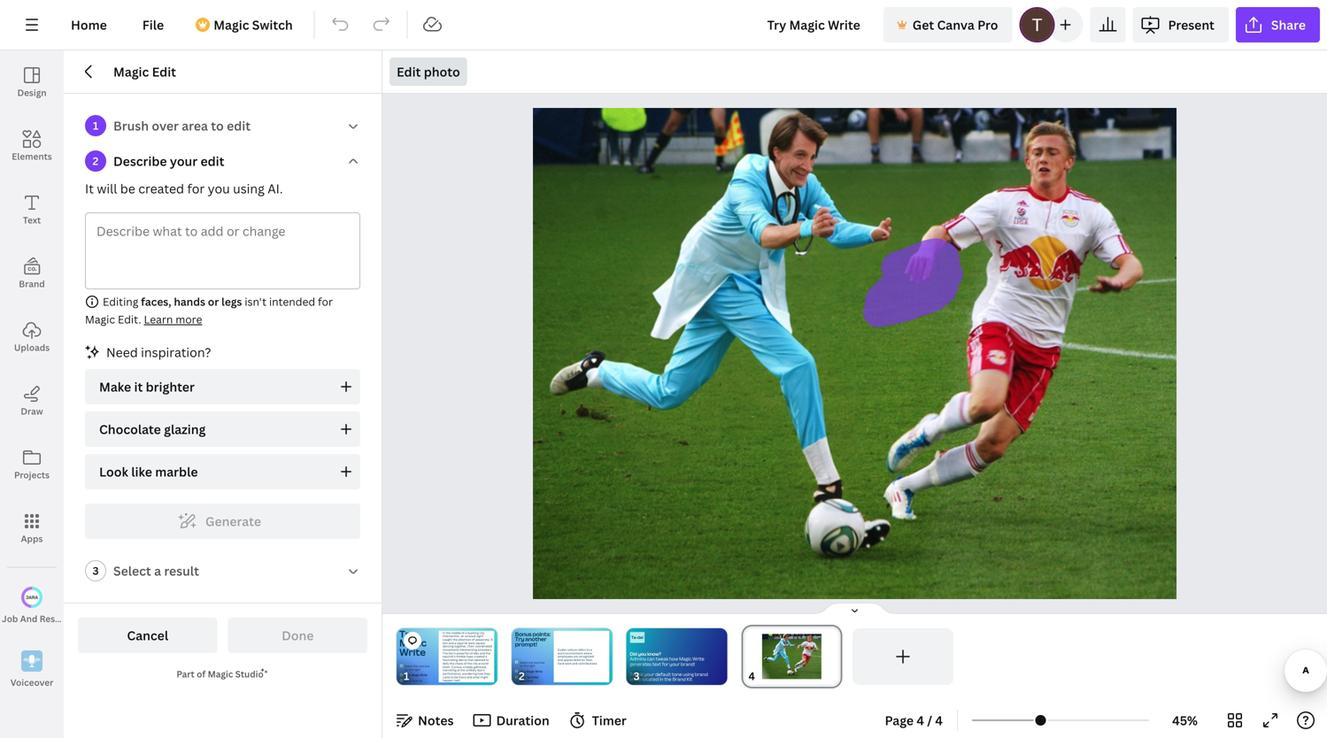 Task type: locate. For each thing, give the bounding box(es) containing it.
their
[[468, 645, 475, 649], [586, 659, 593, 663]]

text up sprinkle at the bottom left of page
[[534, 661, 539, 665]]

0 horizontal spatial your
[[170, 153, 198, 170]]

photo
[[424, 63, 460, 80]]

and down kudos
[[558, 659, 563, 663]]

try
[[400, 628, 416, 641], [515, 636, 524, 644]]

1 horizontal spatial their
[[586, 659, 593, 663]]

duo's
[[478, 669, 485, 673]]

1 horizontal spatial right
[[529, 665, 535, 669]]

click up 3 click sprinkle fairy dust
[[520, 670, 526, 674]]

2 4 from the left
[[936, 713, 944, 730]]

1 vertical spatial 1
[[516, 662, 517, 664]]

employees
[[558, 655, 573, 659]]

1 horizontal spatial box
[[540, 661, 545, 665]]

brand left kit
[[673, 677, 686, 683]]

your up it will be created for you using ai.
[[170, 153, 198, 170]]

select inside try magic write select the text box on the right 1 2 3 click magic write click rewrite
[[405, 665, 413, 669]]

and right lion
[[449, 642, 454, 646]]

0 vertical spatial how
[[670, 656, 679, 663]]

1 horizontal spatial created
[[474, 655, 485, 659]]

editing
[[103, 295, 139, 309]]

1 vertical spatial how
[[478, 672, 484, 676]]

4 left the '/'
[[917, 713, 925, 730]]

text up rewrite
[[419, 665, 424, 669]]

ta-da!
[[632, 636, 644, 641]]

edit down area
[[201, 153, 225, 170]]

be right the will
[[120, 180, 135, 197]]

1 inside try magic write select the text box on the right 1 2 3 click magic write click rewrite
[[401, 665, 402, 668]]

switch
[[252, 16, 293, 33]]

box left the defy
[[425, 665, 430, 669]]

you inside did you know? admins can tweak how magic write generates text for your brand!
[[639, 651, 647, 658]]

duration button
[[468, 707, 557, 735]]

done
[[282, 628, 314, 645]]

city up unlikely
[[473, 662, 478, 666]]

magic down editing
[[85, 312, 115, 327]]

right inside select the text box on the right 1 2 click magic write
[[529, 665, 535, 669]]

came
[[443, 676, 450, 680]]

2 inside try magic write select the text box on the right 1 2 3 click magic write click rewrite
[[401, 674, 402, 677]]

4 right the '/'
[[936, 713, 944, 730]]

Page title text field
[[763, 668, 770, 686]]

you left ai.
[[208, 180, 230, 197]]

2 left came
[[401, 674, 402, 677]]

1 horizontal spatial brand
[[673, 677, 686, 683]]

magic up tone
[[680, 656, 692, 663]]

1 vertical spatial brand
[[673, 677, 686, 683]]

their down where at left bottom
[[586, 659, 593, 663]]

1 vertical spatial using
[[683, 672, 694, 678]]

isn't intended for magic edit.
[[85, 295, 333, 327]]

glazing
[[164, 421, 206, 438]]

select for select a result
[[113, 563, 151, 580]]

together,
[[455, 645, 467, 649]]

write inside did you know? admins can tweak how magic write generates text for your brand!
[[693, 656, 705, 663]]

be left there
[[455, 676, 458, 680]]

0 horizontal spatial text
[[419, 665, 424, 669]]

magic left lion
[[400, 637, 427, 650]]

0 horizontal spatial edit
[[152, 63, 176, 80]]

box inside select the text box on the right 1 2 click magic write
[[540, 661, 545, 665]]

work right hard
[[565, 662, 572, 666]]

your for default
[[644, 672, 655, 678]]

box left hard
[[540, 661, 545, 665]]

to right refers
[[587, 649, 590, 652]]

2 up it
[[93, 154, 99, 168]]

1 horizontal spatial on
[[520, 665, 523, 669]]

get canva pro button
[[884, 7, 1013, 43]]

1 horizontal spatial using
[[683, 672, 694, 678]]

right
[[529, 665, 535, 669], [414, 668, 420, 672]]

3 for 3 click sprinkle fairy dust
[[516, 677, 517, 680]]

lion
[[443, 642, 448, 646]]

2 horizontal spatial 3
[[516, 677, 517, 680]]

share
[[1272, 16, 1307, 33]]

page
[[885, 713, 914, 730]]

write
[[400, 646, 426, 659], [693, 656, 705, 663], [535, 670, 543, 674], [421, 674, 428, 678]]

page 4 / 4
[[885, 713, 944, 730]]

magic down file
[[113, 63, 149, 80]]

0 horizontal spatial box
[[425, 665, 430, 669]]

their inside bonus points: try another prompt! kudos culture refers to a work environment where employees are recognized and appreciated for their hard work and contributions.
[[586, 659, 593, 663]]

were
[[468, 642, 475, 646]]

0 vertical spatial you
[[208, 180, 230, 197]]

1 horizontal spatial 4
[[936, 713, 944, 730]]

legs
[[222, 295, 242, 309]]

45%
[[1173, 713, 1199, 730]]

0 vertical spatial brand
[[19, 278, 45, 290]]

1 horizontal spatial try
[[515, 636, 524, 644]]

select left result
[[113, 563, 151, 580]]

0 horizontal spatial city
[[473, 662, 478, 666]]

1 horizontal spatial how
[[670, 656, 679, 663]]

1 horizontal spatial you
[[639, 651, 647, 658]]

refers
[[578, 649, 586, 652]]

work up hard
[[558, 652, 565, 656]]

how right tweak
[[670, 656, 679, 663]]

for up default
[[662, 662, 669, 668]]

2 vertical spatial 2
[[401, 674, 402, 677]]

created up 'around' at the bottom left of the page
[[474, 655, 485, 659]]

0 vertical spatial their
[[468, 645, 475, 649]]

and down coordinated
[[480, 652, 485, 656]]

rewrite
[[412, 680, 423, 684]]

a
[[154, 563, 161, 580], [466, 631, 467, 635], [455, 642, 456, 646], [591, 649, 592, 652], [486, 655, 487, 659]]

your inside tweak your default tone using brand voice located in the brand kit
[[644, 672, 655, 678]]

a up recognized
[[591, 649, 592, 652]]

edit down file
[[152, 63, 176, 80]]

created inside in the middle of a bustling city intersection, an unusual sight caught the attention of passersby. a lion and a squirrel were square dancing together, their coordinated movements mesmerizing onlookers. the lion's powerful strides and the squirrel's nimble hops created a fascinating dance that seemed to defy the chaos of the city around them. curious crowds gathered, marveling at the unlikely duo's performance, wondering how they came to be there and what might happen next.
[[474, 655, 485, 659]]

their up strides
[[468, 645, 475, 649]]

brush
[[113, 117, 149, 134]]

edit right area
[[227, 117, 251, 134]]

using down "brand!"
[[683, 672, 694, 678]]

1 vertical spatial you
[[639, 651, 647, 658]]

1 vertical spatial your
[[670, 662, 680, 668]]

brand inside tweak your default tone using brand voice located in the brand kit
[[673, 677, 686, 683]]

generate
[[206, 513, 261, 530]]

1 up 3 click sprinkle fairy dust
[[516, 662, 517, 664]]

using
[[233, 180, 265, 197], [683, 672, 694, 678]]

1 left brush
[[93, 118, 98, 133]]

1 horizontal spatial your
[[644, 672, 655, 678]]

3 left select a result
[[93, 564, 99, 579]]

a left result
[[154, 563, 161, 580]]

you right did
[[639, 651, 647, 658]]

defy
[[443, 662, 449, 666]]

0 horizontal spatial select
[[113, 563, 151, 580]]

get
[[913, 16, 935, 33]]

4
[[917, 713, 925, 730], [936, 713, 944, 730]]

in the middle of a bustling city intersection, an unusual sight caught the attention of passersby. a lion and a squirrel were square dancing together, their coordinated movements mesmerizing onlookers. the lion's powerful strides and the squirrel's nimble hops created a fascinating dance that seemed to defy the chaos of the city around them. curious crowds gathered, marveling at the unlikely duo's performance, wondering how they came to be there and what might happen next.
[[443, 631, 493, 683]]

voiceover
[[10, 677, 53, 689]]

1 vertical spatial edit
[[201, 153, 225, 170]]

created down describe your edit
[[138, 180, 184, 197]]

0 vertical spatial 1
[[93, 118, 98, 133]]

1 left the defy
[[401, 665, 402, 668]]

2 horizontal spatial 1
[[516, 662, 517, 664]]

how left they
[[478, 672, 484, 676]]

of right the part
[[197, 669, 206, 681]]

text inside did you know? admins can tweak how magic write generates text for your brand!
[[653, 662, 662, 668]]

recognized
[[579, 655, 594, 659]]

hide pages image
[[813, 602, 898, 617]]

right inside try magic write select the text box on the right 1 2 3 click magic write click rewrite
[[414, 668, 420, 672]]

2 vertical spatial your
[[644, 672, 655, 678]]

try left "another"
[[515, 636, 524, 644]]

2 up 3 click sprinkle fairy dust
[[516, 671, 517, 673]]

your
[[170, 153, 198, 170], [670, 662, 680, 668], [644, 672, 655, 678]]

side panel tab list
[[0, 50, 85, 703]]

text down know?
[[653, 662, 662, 668]]

magic inside select the text box on the right 1 2 click magic write
[[527, 670, 535, 674]]

click left dust
[[520, 676, 526, 680]]

main menu bar
[[0, 0, 1328, 50]]

0 horizontal spatial try
[[400, 628, 416, 641]]

45% button
[[1157, 707, 1215, 735]]

0 vertical spatial edit
[[227, 117, 251, 134]]

0 horizontal spatial on
[[405, 668, 408, 672]]

tweak
[[630, 672, 644, 678]]

0 horizontal spatial right
[[414, 668, 420, 672]]

0 horizontal spatial how
[[478, 672, 484, 676]]

intended
[[269, 295, 315, 309]]

using left ai.
[[233, 180, 265, 197]]

points:
[[533, 631, 551, 638]]

edit inside "edit photo" popup button
[[397, 63, 421, 80]]

will
[[97, 180, 117, 197]]

how inside in the middle of a bustling city intersection, an unusual sight caught the attention of passersby. a lion and a squirrel were square dancing together, their coordinated movements mesmerizing onlookers. the lion's powerful strides and the squirrel's nimble hops created a fascinating dance that seemed to defy the chaos of the city around them. curious crowds gathered, marveling at the unlikely duo's performance, wondering how they came to be there and what might happen next.
[[478, 672, 484, 676]]

1 vertical spatial 2
[[516, 671, 517, 673]]

magic left the switch
[[214, 16, 249, 33]]

your up tone
[[670, 662, 680, 668]]

tweak your default tone using brand voice located in the brand kit
[[630, 672, 708, 683]]

1 horizontal spatial text
[[534, 661, 539, 665]]

1 horizontal spatial edit
[[397, 63, 421, 80]]

3 inside 3 click sprinkle fairy dust
[[516, 677, 517, 680]]

2 horizontal spatial text
[[653, 662, 662, 668]]

caught
[[443, 638, 452, 642]]

click inside select the text box on the right 1 2 click magic write
[[520, 670, 526, 674]]

notes
[[418, 713, 454, 730]]

0 horizontal spatial brand
[[19, 278, 45, 290]]

magic left studio
[[208, 669, 233, 681]]

to right area
[[211, 117, 224, 134]]

text
[[23, 214, 41, 226]]

on up 3 click sprinkle fairy dust
[[520, 665, 523, 669]]

coordinated
[[475, 645, 492, 649]]

1 inside select the text box on the right 1 2 click magic write
[[516, 662, 517, 664]]

gathered,
[[474, 666, 487, 670]]

select up rewrite
[[405, 665, 413, 669]]

seemed
[[474, 659, 485, 663]]

2 horizontal spatial 2
[[516, 671, 517, 673]]

of
[[462, 631, 465, 635], [472, 638, 475, 642], [464, 662, 467, 666], [197, 669, 206, 681]]

your right tweak
[[644, 672, 655, 678]]

1 horizontal spatial 2
[[401, 674, 402, 677]]

brand up uploads 'button'
[[19, 278, 45, 290]]

try inside bonus points: try another prompt! kudos culture refers to a work environment where employees are recognized and appreciated for their hard work and contributions.
[[515, 636, 524, 644]]

magic up sprinkle at the bottom left of page
[[527, 670, 535, 674]]

more
[[176, 312, 202, 327]]

environment
[[565, 652, 583, 656]]

right up rewrite
[[414, 668, 420, 672]]

can
[[647, 656, 655, 663]]

1 horizontal spatial 3
[[401, 680, 402, 683]]

marble
[[155, 464, 198, 481]]

brand inside button
[[19, 278, 45, 290]]

edit.
[[118, 312, 141, 327]]

box
[[540, 661, 545, 665], [425, 665, 430, 669]]

0 horizontal spatial 4
[[917, 713, 925, 730]]

bonus
[[515, 631, 532, 638]]

in
[[660, 677, 664, 683]]

know?
[[648, 651, 662, 658]]

text inside select the text box on the right 1 2 click magic write
[[534, 661, 539, 665]]

3 left rewrite
[[401, 680, 402, 683]]

0 vertical spatial your
[[170, 153, 198, 170]]

timer
[[592, 713, 627, 730]]

contributions.
[[578, 662, 598, 666]]

0 horizontal spatial their
[[468, 645, 475, 649]]

2 horizontal spatial select
[[520, 661, 528, 665]]

for right the intended
[[318, 295, 333, 309]]

1 horizontal spatial edit
[[227, 117, 251, 134]]

1 vertical spatial be
[[455, 676, 458, 680]]

2 horizontal spatial your
[[670, 662, 680, 668]]

try left in
[[400, 628, 416, 641]]

0 horizontal spatial 2
[[93, 154, 99, 168]]

for right are at left bottom
[[581, 659, 585, 663]]

2 inside select the text box on the right 1 2 click magic write
[[516, 671, 517, 673]]

duration
[[497, 713, 550, 730]]

1 vertical spatial their
[[586, 659, 593, 663]]

0 horizontal spatial you
[[208, 180, 230, 197]]

or
[[208, 295, 219, 309]]

select inside select the text box on the right 1 2 click magic write
[[520, 661, 528, 665]]

3 left sprinkle at the bottom left of page
[[516, 677, 517, 680]]

right up sprinkle at the bottom left of page
[[529, 665, 535, 669]]

2 edit from the left
[[397, 63, 421, 80]]

1 horizontal spatial be
[[455, 676, 458, 680]]

city
[[480, 631, 485, 635], [473, 662, 478, 666]]

performance,
[[443, 672, 462, 676]]

timer button
[[564, 707, 634, 735]]

try inside try magic write select the text box on the right 1 2 3 click magic write click rewrite
[[400, 628, 416, 641]]

0 horizontal spatial be
[[120, 180, 135, 197]]

0 horizontal spatial created
[[138, 180, 184, 197]]

0 horizontal spatial 1
[[93, 118, 98, 133]]

1 horizontal spatial city
[[480, 631, 485, 635]]

how
[[670, 656, 679, 663], [478, 672, 484, 676]]

1 vertical spatial created
[[474, 655, 485, 659]]

select a result
[[113, 563, 199, 580]]

ai.
[[268, 180, 283, 197]]

created
[[138, 180, 184, 197], [474, 655, 485, 659]]

design
[[17, 87, 47, 99]]

job
[[2, 613, 18, 625]]

1 horizontal spatial 1
[[401, 665, 402, 668]]

magic inside isn't intended for magic edit.
[[85, 312, 115, 327]]

curious
[[452, 666, 462, 670]]

0 vertical spatial using
[[233, 180, 265, 197]]

select up 3 click sprinkle fairy dust
[[520, 661, 528, 665]]

apps
[[21, 533, 43, 545]]

on left 'them.' on the bottom of page
[[405, 668, 408, 672]]

2 vertical spatial 1
[[401, 665, 402, 668]]

edit left photo
[[397, 63, 421, 80]]

square
[[476, 642, 485, 646]]

Design title text field
[[754, 7, 877, 43]]

city up passersby.
[[480, 631, 485, 635]]

0 horizontal spatial 3
[[93, 564, 99, 579]]

1 vertical spatial city
[[473, 662, 478, 666]]

3 inside try magic write select the text box on the right 1 2 3 click magic write click rewrite
[[401, 680, 402, 683]]

1 horizontal spatial select
[[405, 665, 413, 669]]

present
[[1169, 16, 1215, 33]]



Task type: describe. For each thing, give the bounding box(es) containing it.
for inside isn't intended for magic edit.
[[318, 295, 333, 309]]

0 vertical spatial work
[[558, 652, 565, 656]]

how inside did you know? admins can tweak how magic write generates text for your brand!
[[670, 656, 679, 663]]

brand!
[[681, 662, 695, 668]]

a left squirrel
[[455, 642, 456, 646]]

are
[[574, 655, 578, 659]]

and left what
[[467, 676, 472, 680]]

click left rewrite
[[405, 680, 411, 684]]

a right an
[[466, 631, 467, 635]]

fairy
[[520, 680, 526, 684]]

a inside bonus points: try another prompt! kudos culture refers to a work environment where employees are recognized and appreciated for their hard work and contributions.
[[591, 649, 592, 652]]

what
[[473, 676, 480, 680]]

edit photo button
[[390, 58, 468, 86]]

make it brighter button
[[85, 369, 361, 405]]

editing faces, hands or legs
[[103, 295, 242, 309]]

magic up rewrite
[[412, 674, 420, 678]]

marveling
[[443, 669, 457, 673]]

unlikely
[[466, 669, 477, 673]]

write inside select the text box on the right 1 2 click magic write
[[535, 670, 543, 674]]

for inside did you know? admins can tweak how magic write generates text for your brand!
[[662, 662, 669, 668]]

home
[[71, 16, 107, 33]]

hands
[[174, 295, 205, 309]]

0 vertical spatial city
[[480, 631, 485, 635]]

for down describe your edit
[[187, 180, 205, 197]]

hops
[[467, 655, 474, 659]]

apps button
[[0, 497, 64, 561]]

need
[[106, 344, 138, 361]]

elements button
[[0, 114, 64, 178]]

a down onlookers.
[[486, 655, 487, 659]]

around
[[479, 662, 489, 666]]

0 horizontal spatial using
[[233, 180, 265, 197]]

uploads
[[14, 342, 50, 354]]

did
[[630, 651, 638, 658]]

0 horizontal spatial edit
[[201, 153, 225, 170]]

magic inside did you know? admins can tweak how magic write generates text for your brand!
[[680, 656, 692, 663]]

bustling
[[468, 631, 479, 635]]

try magic write select the text box on the right 1 2 3 click magic write click rewrite
[[400, 628, 430, 684]]

cancel button
[[78, 618, 217, 654]]

brush over area to edit
[[113, 117, 251, 134]]

for inside bonus points: try another prompt! kudos culture refers to a work environment where employees are recognized and appreciated for their hard work and contributions.
[[581, 659, 585, 663]]

it
[[85, 180, 94, 197]]

magic inside button
[[214, 16, 249, 33]]

0 vertical spatial 2
[[93, 154, 99, 168]]

1 vertical spatial work
[[565, 662, 572, 666]]

page 4 / 4 button
[[878, 707, 951, 735]]

click left came
[[405, 674, 411, 678]]

1 edit from the left
[[152, 63, 176, 80]]

tweak
[[656, 656, 669, 663]]

describe
[[113, 153, 167, 170]]

to inside bonus points: try another prompt! kudos culture refers to a work environment where employees are recognized and appreciated for their hard work and contributions.
[[587, 649, 590, 652]]

text button
[[0, 178, 64, 242]]

your inside did you know? admins can tweak how magic write generates text for your brand!
[[670, 662, 680, 668]]

on inside try magic write select the text box on the right 1 2 3 click magic write click rewrite
[[405, 668, 408, 672]]

the inside tweak your default tone using brand voice located in the brand kit
[[665, 677, 672, 683]]

isn't
[[245, 295, 267, 309]]

home link
[[57, 7, 121, 43]]

sight
[[477, 635, 484, 639]]

to right came
[[451, 676, 454, 680]]

a
[[491, 638, 493, 642]]

cancel
[[127, 628, 168, 645]]

page 4 image
[[742, 629, 843, 686]]

3 for 3
[[93, 564, 99, 579]]

kit
[[687, 677, 693, 683]]

intersection,
[[443, 635, 460, 639]]

click inside 3 click sprinkle fairy dust
[[520, 676, 526, 680]]

dust
[[527, 680, 533, 684]]

tone
[[672, 672, 682, 678]]

describe your edit
[[113, 153, 225, 170]]

might
[[481, 676, 489, 680]]

select for select the text box on the right 1 2 click magic write
[[520, 661, 528, 665]]

of right the middle
[[462, 631, 465, 635]]

pro
[[978, 16, 999, 33]]

brand
[[695, 672, 708, 678]]

/
[[928, 713, 933, 730]]

make it brighter
[[99, 379, 195, 396]]

1 4 from the left
[[917, 713, 925, 730]]

kudos
[[558, 649, 567, 652]]

box inside try magic write select the text box on the right 1 2 3 click magic write click rewrite
[[425, 665, 430, 669]]

at
[[457, 669, 460, 673]]

select the text box on the right 1 2 click magic write
[[516, 661, 545, 674]]

be inside in the middle of a bustling city intersection, an unusual sight caught the attention of passersby. a lion and a squirrel were square dancing together, their coordinated movements mesmerizing onlookers. the lion's powerful strides and the squirrel's nimble hops created a fascinating dance that seemed to defy the chaos of the city around them. curious crowds gathered, marveling at the unlikely duo's performance, wondering how they came to be there and what might happen next.
[[455, 676, 458, 680]]

da!
[[638, 636, 644, 641]]

middle
[[452, 631, 461, 635]]

magic edit
[[113, 63, 176, 80]]

text inside try magic write select the text box on the right 1 2 3 click magic write click rewrite
[[419, 665, 424, 669]]

present button
[[1133, 7, 1230, 43]]

projects button
[[0, 433, 64, 497]]

generate button
[[85, 504, 361, 540]]

projects
[[14, 470, 50, 481]]

look like marble
[[99, 464, 198, 481]]

wondering
[[462, 672, 477, 676]]

It will be created for you using AI. text field
[[86, 214, 360, 289]]

magic switch
[[214, 16, 293, 33]]

it
[[134, 379, 143, 396]]

inspiration?
[[141, 344, 211, 361]]

draw button
[[0, 369, 64, 433]]

default
[[656, 672, 671, 678]]

part of
[[177, 669, 208, 681]]

passersby.
[[476, 638, 490, 642]]

0 vertical spatial be
[[120, 180, 135, 197]]

of down bustling
[[472, 638, 475, 642]]

generates
[[630, 662, 652, 668]]

brighter
[[146, 379, 195, 396]]

using inside tweak your default tone using brand voice located in the brand kit
[[683, 672, 694, 678]]

done button
[[228, 618, 368, 654]]

crowds
[[463, 666, 473, 670]]

share button
[[1237, 7, 1321, 43]]

unusual
[[465, 635, 476, 639]]

and down are at left bottom
[[572, 662, 578, 666]]

job and resume ai
[[2, 613, 85, 625]]

to right seemed
[[486, 659, 489, 663]]

ta-
[[632, 636, 638, 641]]

on inside select the text box on the right 1 2 click magic write
[[520, 665, 523, 669]]

prompt!
[[515, 641, 537, 649]]

their inside in the middle of a bustling city intersection, an unusual sight caught the attention of passersby. a lion and a squirrel were square dancing together, their coordinated movements mesmerizing onlookers. the lion's powerful strides and the squirrel's nimble hops created a fascinating dance that seemed to defy the chaos of the city around them. curious crowds gathered, marveling at the unlikely duo's performance, wondering how they came to be there and what might happen next.
[[468, 645, 475, 649]]

your for edit
[[170, 153, 198, 170]]

edit photo
[[397, 63, 460, 80]]

file button
[[128, 7, 178, 43]]

and
[[20, 613, 38, 625]]

that
[[468, 659, 474, 663]]

them.
[[443, 666, 451, 670]]

get canva pro
[[913, 16, 999, 33]]

squirrel's
[[443, 655, 456, 659]]

of right chaos
[[464, 662, 467, 666]]

0 vertical spatial created
[[138, 180, 184, 197]]

voice
[[630, 677, 642, 683]]



Task type: vqa. For each thing, say whether or not it's contained in the screenshot.
the Magic Studio
yes



